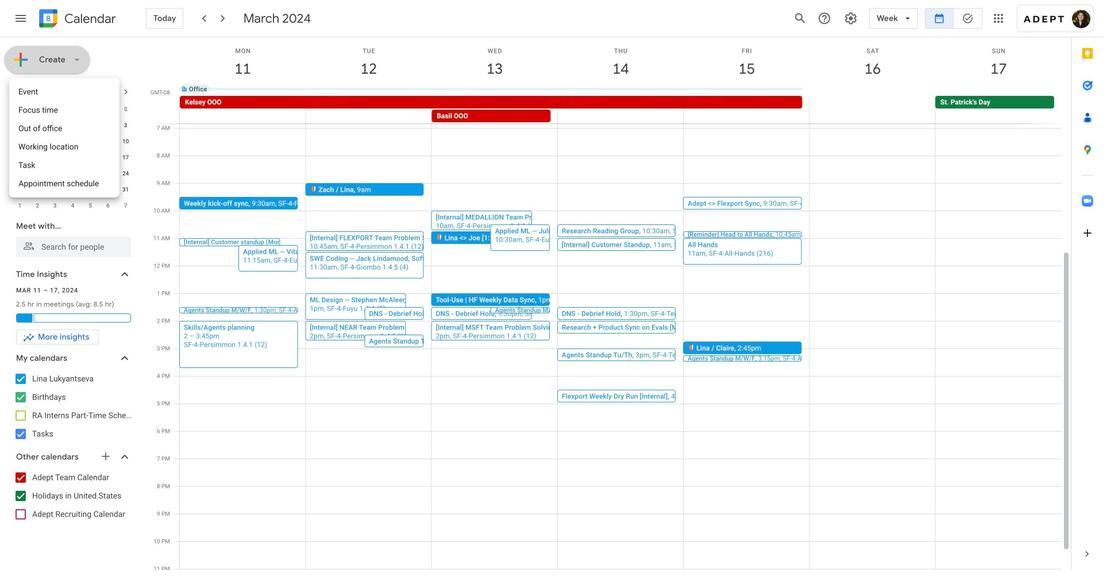 Task type: vqa. For each thing, say whether or not it's contained in the screenshot.
Time
no



Task type: locate. For each thing, give the bounding box(es) containing it.
tab list
[[1072, 37, 1103, 538]]

heading
[[62, 12, 116, 26]]

27 element
[[48, 183, 62, 197]]

11 element
[[13, 151, 27, 164]]

calendar element
[[37, 7, 116, 32]]

add other calendars image
[[100, 451, 111, 463]]

5 element
[[30, 134, 44, 148]]

april 2 element
[[30, 199, 44, 213]]

april 5 element
[[83, 199, 97, 213]]

april 6 element
[[101, 199, 115, 213]]

18 element
[[13, 167, 27, 180]]

17 element
[[119, 151, 133, 164]]

7 element
[[66, 134, 80, 148]]

3 element
[[119, 118, 133, 132]]

april 7 element
[[119, 199, 133, 213]]

february 27 element
[[30, 118, 44, 132]]

grid
[[147, 37, 1071, 571]]

cell
[[306, 96, 432, 124], [558, 96, 684, 124], [684, 96, 809, 124], [809, 96, 935, 124], [46, 149, 64, 165], [99, 165, 117, 182], [99, 182, 117, 198]]

heading inside calendar element
[[62, 12, 116, 26]]

april 1 element
[[13, 199, 27, 213]]

row group
[[11, 117, 134, 214]]

20 element
[[48, 167, 62, 180]]

14 element
[[66, 151, 80, 164]]

april 4 element
[[66, 199, 80, 213]]

10 element
[[119, 134, 133, 148]]

None search field
[[0, 216, 142, 257]]

row
[[175, 75, 1071, 103], [175, 96, 1071, 124], [11, 101, 134, 117], [11, 117, 134, 133], [11, 133, 134, 149], [11, 149, 134, 165], [11, 165, 134, 182], [11, 182, 134, 198], [11, 198, 134, 214]]



Task type: describe. For each thing, give the bounding box(es) containing it.
26 element
[[30, 183, 44, 197]]

other calendars list
[[2, 469, 142, 524]]

settings menu image
[[844, 11, 858, 25]]

april 3 element
[[48, 199, 62, 213]]

28 element
[[66, 183, 80, 197]]

22 element
[[83, 167, 97, 180]]

february 28 element
[[48, 118, 62, 132]]

19 element
[[30, 167, 44, 180]]

my calendars list
[[2, 370, 142, 444]]

february 26 element
[[13, 118, 27, 132]]

6 element
[[48, 134, 62, 148]]

31 element
[[119, 183, 133, 197]]

21 element
[[66, 167, 80, 180]]

29 element
[[83, 183, 97, 197]]

13 element
[[48, 151, 62, 164]]

25 element
[[13, 183, 27, 197]]

12 element
[[30, 151, 44, 164]]

main drawer image
[[14, 11, 28, 25]]

4 element
[[13, 134, 27, 148]]

march 2024 grid
[[11, 101, 134, 214]]

24 element
[[119, 167, 133, 180]]

Search for people to meet text field
[[23, 237, 124, 257]]



